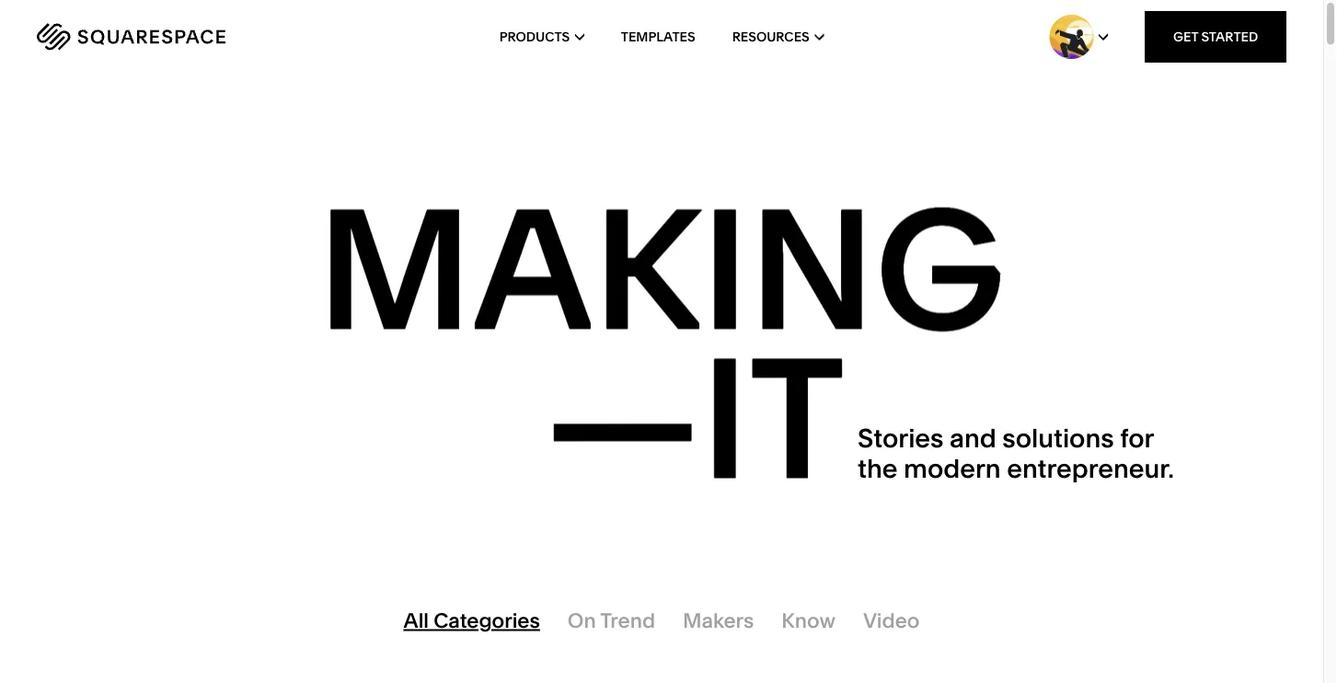 Task type: locate. For each thing, give the bounding box(es) containing it.
stories
[[858, 422, 944, 453]]

squarespace logo image
[[37, 23, 226, 51]]

on trend link
[[554, 597, 669, 644]]

makers
[[683, 608, 754, 633]]

resources button
[[732, 0, 824, 74]]

trend
[[600, 608, 656, 633]]

modern
[[904, 453, 1001, 484]]

making
[[317, 168, 1006, 371]]

and
[[950, 422, 997, 453]]

the
[[858, 453, 898, 484]]

get
[[1174, 29, 1199, 45]]

products button
[[500, 0, 584, 74]]

get started link
[[1145, 11, 1287, 63]]

for
[[1121, 422, 1154, 453]]

solutions
[[1003, 422, 1115, 453]]

templates
[[621, 29, 696, 45]]

categories
[[434, 608, 540, 633]]

on
[[568, 608, 596, 633]]

squarespace logo link
[[37, 23, 287, 51]]

know link
[[768, 597, 850, 644]]

on trend
[[568, 608, 656, 633]]



Task type: describe. For each thing, give the bounding box(es) containing it.
resources
[[732, 29, 810, 45]]

all categories
[[404, 608, 540, 633]]

stories and solutions for the modern entrepreneur.
[[858, 422, 1175, 484]]

—it
[[544, 317, 846, 521]]

video
[[863, 608, 920, 633]]

makers link
[[669, 597, 768, 644]]

all categories link
[[390, 597, 554, 644]]

all
[[404, 608, 429, 633]]

entrepreneur.
[[1007, 453, 1175, 484]]

started
[[1202, 29, 1259, 45]]

know
[[782, 608, 836, 633]]

get started
[[1174, 29, 1259, 45]]

video link
[[850, 597, 934, 644]]

products
[[500, 29, 570, 45]]

templates link
[[621, 0, 696, 74]]



Task type: vqa. For each thing, say whether or not it's contained in the screenshot.
free
no



